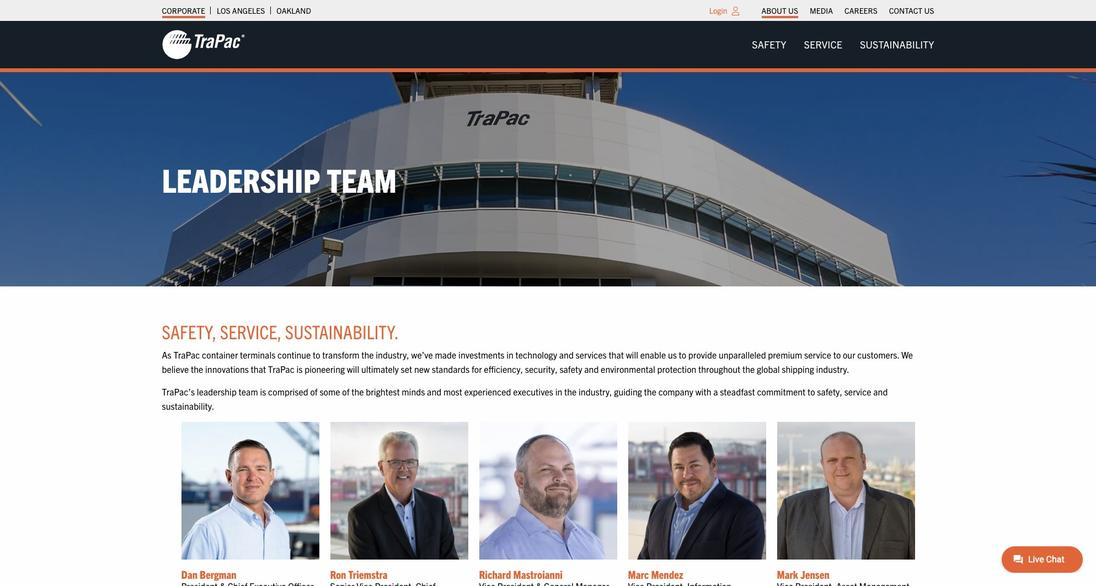 Task type: describe. For each thing, give the bounding box(es) containing it.
los angeles link
[[217, 3, 265, 18]]

minds
[[402, 387, 425, 398]]

dan bergman
[[181, 568, 236, 582]]

ron
[[330, 568, 346, 582]]

ultimately
[[361, 364, 399, 375]]

2 of from the left
[[342, 387, 350, 398]]

triemstra
[[348, 568, 388, 582]]

corporate image
[[162, 29, 245, 60]]

safety,
[[817, 387, 842, 398]]

to right us
[[679, 350, 686, 361]]

most
[[443, 387, 462, 398]]

richard
[[479, 568, 511, 582]]

1 horizontal spatial that
[[609, 350, 624, 361]]

dan
[[181, 568, 197, 582]]

as trapac container terminals continue to transform the industry, we've made investments in technology and services that will enable us to provide unparalleled premium service to our customers. we believe the innovations that trapac is pioneering will ultimately set new standards for efficiency, security, safety and environmental protection throughout the global shipping industry.
[[162, 350, 913, 375]]

and down services
[[584, 364, 599, 375]]

provide
[[688, 350, 717, 361]]

leadership
[[197, 387, 237, 398]]

the up the ultimately
[[361, 350, 374, 361]]

experienced
[[464, 387, 511, 398]]

safety
[[560, 364, 582, 375]]

trapac's leadership team is comprised of some of the brightest minds and most experienced executives in the industry, guiding the company with a steadfast commitment to safety, service and sustainability.
[[162, 387, 888, 412]]

global
[[757, 364, 780, 375]]

sustainability
[[860, 38, 934, 51]]

login
[[709, 6, 727, 15]]

transform
[[322, 350, 359, 361]]

executives
[[513, 387, 553, 398]]

comprised
[[268, 387, 308, 398]]

team
[[327, 159, 397, 199]]

for
[[472, 364, 482, 375]]

0 horizontal spatial trapac
[[173, 350, 200, 361]]

container
[[202, 350, 238, 361]]

0 horizontal spatial will
[[347, 364, 359, 375]]

service inside trapac's leadership team is comprised of some of the brightest minds and most experienced executives in the industry, guiding the company with a steadfast commitment to safety, service and sustainability.
[[844, 387, 871, 398]]

mark jensen
[[777, 568, 830, 582]]

industry, inside trapac's leadership team is comprised of some of the brightest minds and most experienced executives in the industry, guiding the company with a steadfast commitment to safety, service and sustainability.
[[579, 387, 612, 398]]

us for contact us
[[924, 6, 934, 15]]

innovations
[[205, 364, 249, 375]]

sustainability.
[[285, 320, 399, 344]]

marc
[[628, 568, 649, 582]]

bergman
[[200, 568, 236, 582]]

to inside trapac's leadership team is comprised of some of the brightest minds and most experienced executives in the industry, guiding the company with a steadfast commitment to safety, service and sustainability.
[[808, 387, 815, 398]]

technology
[[516, 350, 557, 361]]

new
[[414, 364, 430, 375]]

us for about us
[[788, 6, 798, 15]]

contact us
[[889, 6, 934, 15]]

marc mendez
[[628, 568, 683, 582]]

industry.
[[816, 364, 850, 375]]

in inside trapac's leadership team is comprised of some of the brightest minds and most experienced executives in the industry, guiding the company with a steadfast commitment to safety, service and sustainability.
[[555, 387, 562, 398]]

the right believe
[[191, 364, 203, 375]]

leadership
[[162, 159, 320, 199]]

about
[[762, 6, 787, 15]]

customers.
[[858, 350, 899, 361]]

0 horizontal spatial that
[[251, 364, 266, 375]]

ron triemstra
[[330, 568, 388, 582]]

sustainability link
[[851, 34, 943, 56]]

standards
[[432, 364, 470, 375]]

jensen
[[800, 568, 830, 582]]

protection
[[657, 364, 696, 375]]

to up pioneering
[[313, 350, 320, 361]]

careers link
[[845, 3, 878, 18]]

guiding
[[614, 387, 642, 398]]

some
[[320, 387, 340, 398]]

us
[[668, 350, 677, 361]]

contact
[[889, 6, 923, 15]]

sustainability.
[[162, 401, 214, 412]]

login link
[[709, 6, 727, 15]]

terminals
[[240, 350, 276, 361]]

0 vertical spatial will
[[626, 350, 638, 361]]

media link
[[810, 3, 833, 18]]

the down 'unparalleled'
[[743, 364, 755, 375]]

about us link
[[762, 3, 798, 18]]

company
[[659, 387, 693, 398]]

made
[[435, 350, 456, 361]]

the right guiding
[[644, 387, 656, 398]]

menu bar containing safety
[[743, 34, 943, 56]]

oakland
[[277, 6, 311, 15]]



Task type: locate. For each thing, give the bounding box(es) containing it.
0 horizontal spatial industry,
[[376, 350, 409, 361]]

and up safety
[[559, 350, 574, 361]]

is down continue
[[297, 364, 303, 375]]

the
[[361, 350, 374, 361], [191, 364, 203, 375], [743, 364, 755, 375], [352, 387, 364, 398], [564, 387, 577, 398], [644, 387, 656, 398]]

team
[[239, 387, 258, 398]]

service
[[804, 38, 842, 51]]

is inside the as trapac container terminals continue to transform the industry, we've made investments in technology and services that will enable us to provide unparalleled premium service to our customers. we believe the innovations that trapac is pioneering will ultimately set new standards for efficiency, security, safety and environmental protection throughout the global shipping industry.
[[297, 364, 303, 375]]

leadership team
[[162, 159, 397, 199]]

1 horizontal spatial us
[[924, 6, 934, 15]]

is
[[297, 364, 303, 375], [260, 387, 266, 398]]

efficiency,
[[484, 364, 523, 375]]

industry, up the ultimately
[[376, 350, 409, 361]]

los
[[217, 6, 230, 15]]

as
[[162, 350, 171, 361]]

0 vertical spatial is
[[297, 364, 303, 375]]

trapac's
[[162, 387, 195, 398]]

and
[[559, 350, 574, 361], [584, 364, 599, 375], [427, 387, 441, 398], [873, 387, 888, 398]]

our
[[843, 350, 855, 361]]

service
[[804, 350, 831, 361], [844, 387, 871, 398]]

1 us from the left
[[788, 6, 798, 15]]

safety, service, sustainability.
[[162, 320, 399, 344]]

pioneering
[[305, 364, 345, 375]]

us right contact
[[924, 6, 934, 15]]

service link
[[795, 34, 851, 56]]

0 vertical spatial that
[[609, 350, 624, 361]]

1 of from the left
[[310, 387, 318, 398]]

security,
[[525, 364, 558, 375]]

of left some
[[310, 387, 318, 398]]

in
[[507, 350, 514, 361], [555, 387, 562, 398]]

to left our
[[833, 350, 841, 361]]

service right safety, in the bottom right of the page
[[844, 387, 871, 398]]

shipping
[[782, 364, 814, 375]]

mastroianni
[[513, 568, 563, 582]]

1 horizontal spatial is
[[297, 364, 303, 375]]

corporate
[[162, 6, 205, 15]]

steadfast
[[720, 387, 755, 398]]

will up environmental
[[626, 350, 638, 361]]

0 horizontal spatial of
[[310, 387, 318, 398]]

that
[[609, 350, 624, 361], [251, 364, 266, 375]]

mendez
[[651, 568, 683, 582]]

to
[[313, 350, 320, 361], [679, 350, 686, 361], [833, 350, 841, 361], [808, 387, 815, 398]]

is inside trapac's leadership team is comprised of some of the brightest minds and most experienced executives in the industry, guiding the company with a steadfast commitment to safety, service and sustainability.
[[260, 387, 266, 398]]

service,
[[220, 320, 282, 344]]

environmental
[[601, 364, 655, 375]]

we
[[901, 350, 913, 361]]

careers
[[845, 6, 878, 15]]

1 vertical spatial is
[[260, 387, 266, 398]]

safety, service, sustainability. main content
[[151, 320, 945, 587]]

will
[[626, 350, 638, 361], [347, 364, 359, 375]]

1 vertical spatial trapac
[[268, 364, 295, 375]]

light image
[[732, 7, 740, 15]]

1 horizontal spatial in
[[555, 387, 562, 398]]

1 vertical spatial will
[[347, 364, 359, 375]]

industry, inside the as trapac container terminals continue to transform the industry, we've made investments in technology and services that will enable us to provide unparalleled premium service to our customers. we believe the innovations that trapac is pioneering will ultimately set new standards for efficiency, security, safety and environmental protection throughout the global shipping industry.
[[376, 350, 409, 361]]

us right about
[[788, 6, 798, 15]]

brightest
[[366, 387, 400, 398]]

menu bar down careers
[[743, 34, 943, 56]]

services
[[576, 350, 607, 361]]

angeles
[[232, 6, 265, 15]]

unparalleled
[[719, 350, 766, 361]]

0 horizontal spatial in
[[507, 350, 514, 361]]

service inside the as trapac container terminals continue to transform the industry, we've made investments in technology and services that will enable us to provide unparalleled premium service to our customers. we believe the innovations that trapac is pioneering will ultimately set new standards for efficiency, security, safety and environmental protection throughout the global shipping industry.
[[804, 350, 831, 361]]

trapac down continue
[[268, 364, 295, 375]]

to left safety, in the bottom right of the page
[[808, 387, 815, 398]]

set
[[401, 364, 412, 375]]

that down terminals
[[251, 364, 266, 375]]

premium
[[768, 350, 802, 361]]

0 vertical spatial in
[[507, 350, 514, 361]]

media
[[810, 6, 833, 15]]

about us
[[762, 6, 798, 15]]

1 horizontal spatial industry,
[[579, 387, 612, 398]]

menu bar
[[756, 3, 940, 18], [743, 34, 943, 56]]

safety link
[[743, 34, 795, 56]]

menu bar containing about us
[[756, 3, 940, 18]]

mark
[[777, 568, 798, 582]]

in inside the as trapac container terminals continue to transform the industry, we've made investments in technology and services that will enable us to provide unparalleled premium service to our customers. we believe the innovations that trapac is pioneering will ultimately set new standards for efficiency, security, safety and environmental protection throughout the global shipping industry.
[[507, 350, 514, 361]]

2 us from the left
[[924, 6, 934, 15]]

believe
[[162, 364, 189, 375]]

will down transform
[[347, 364, 359, 375]]

0 horizontal spatial us
[[788, 6, 798, 15]]

safety,
[[162, 320, 217, 344]]

0 vertical spatial service
[[804, 350, 831, 361]]

corporate link
[[162, 3, 205, 18]]

in up "efficiency,"
[[507, 350, 514, 361]]

that up environmental
[[609, 350, 624, 361]]

los angeles
[[217, 6, 265, 15]]

service up industry.
[[804, 350, 831, 361]]

in right executives
[[555, 387, 562, 398]]

0 horizontal spatial is
[[260, 387, 266, 398]]

the down safety
[[564, 387, 577, 398]]

1 horizontal spatial service
[[844, 387, 871, 398]]

a
[[713, 387, 718, 398]]

1 vertical spatial that
[[251, 364, 266, 375]]

of right some
[[342, 387, 350, 398]]

the left the brightest
[[352, 387, 364, 398]]

we've
[[411, 350, 433, 361]]

with
[[695, 387, 711, 398]]

1 horizontal spatial will
[[626, 350, 638, 361]]

is right team
[[260, 387, 266, 398]]

and left most
[[427, 387, 441, 398]]

1 vertical spatial menu bar
[[743, 34, 943, 56]]

1 vertical spatial industry,
[[579, 387, 612, 398]]

us
[[788, 6, 798, 15], [924, 6, 934, 15]]

1 vertical spatial service
[[844, 387, 871, 398]]

1 horizontal spatial of
[[342, 387, 350, 398]]

menu bar up "service" on the top right of page
[[756, 3, 940, 18]]

trapac up believe
[[173, 350, 200, 361]]

1 vertical spatial in
[[555, 387, 562, 398]]

0 vertical spatial menu bar
[[756, 3, 940, 18]]

continue
[[278, 350, 311, 361]]

throughout
[[698, 364, 741, 375]]

investments
[[458, 350, 505, 361]]

industry,
[[376, 350, 409, 361], [579, 387, 612, 398]]

oakland link
[[277, 3, 311, 18]]

0 vertical spatial trapac
[[173, 350, 200, 361]]

and down customers.
[[873, 387, 888, 398]]

0 horizontal spatial service
[[804, 350, 831, 361]]

0 vertical spatial industry,
[[376, 350, 409, 361]]

industry, left guiding
[[579, 387, 612, 398]]

richard mastroianni
[[479, 568, 563, 582]]

of
[[310, 387, 318, 398], [342, 387, 350, 398]]

commitment
[[757, 387, 806, 398]]

1 horizontal spatial trapac
[[268, 364, 295, 375]]

enable
[[640, 350, 666, 361]]

safety
[[752, 38, 786, 51]]



Task type: vqa. For each thing, say whether or not it's contained in the screenshot.
Phone: (310) 830-2000
no



